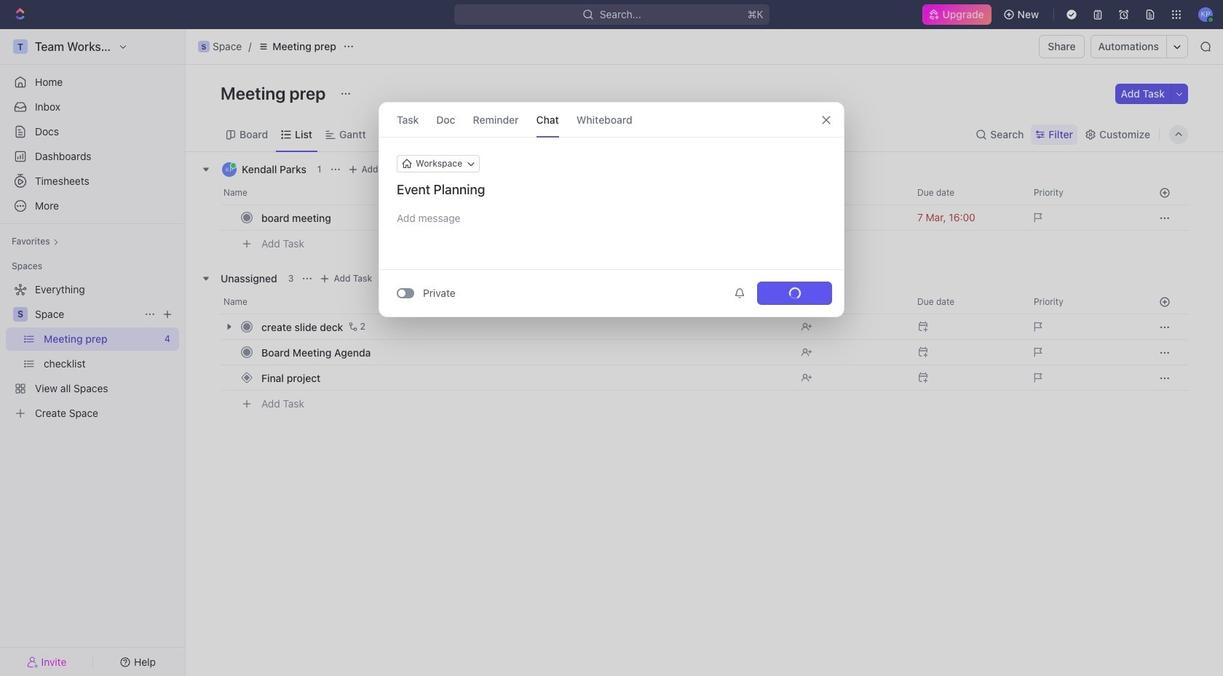 Task type: describe. For each thing, give the bounding box(es) containing it.
sidebar navigation
[[0, 29, 186, 677]]



Task type: vqa. For each thing, say whether or not it's contained in the screenshot.
Name this Chat... field
yes



Task type: locate. For each thing, give the bounding box(es) containing it.
space, , element inside sidebar navigation
[[13, 307, 28, 322]]

1 horizontal spatial space, , element
[[198, 41, 210, 52]]

0 horizontal spatial space, , element
[[13, 307, 28, 322]]

space, , element
[[198, 41, 210, 52], [13, 307, 28, 322]]

invite user image
[[27, 656, 38, 669]]

1 vertical spatial space, , element
[[13, 307, 28, 322]]

dialog
[[379, 102, 845, 318]]

Name this Chat... field
[[379, 181, 844, 199]]

0 vertical spatial space, , element
[[198, 41, 210, 52]]



